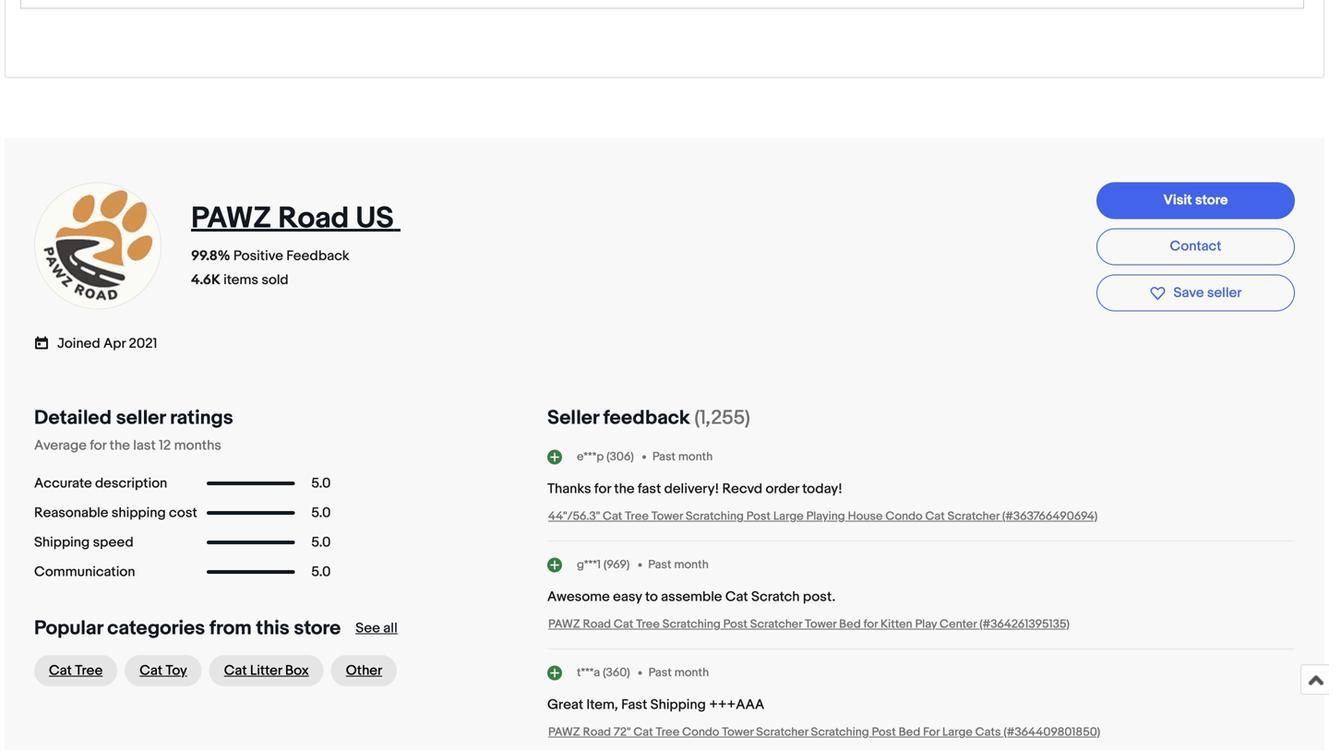 Task type: vqa. For each thing, say whether or not it's contained in the screenshot.


Task type: locate. For each thing, give the bounding box(es) containing it.
scratching left the for
[[811, 726, 870, 740]]

reasonable
[[34, 505, 108, 522]]

past up great item, fast shipping +++aaa
[[649, 666, 672, 680]]

+++aaa
[[709, 697, 765, 714]]

pawz road us link
[[191, 201, 401, 237]]

0 vertical spatial road
[[278, 201, 349, 237]]

5.0 for shipping
[[311, 505, 331, 522]]

joined
[[57, 336, 100, 352]]

0 horizontal spatial seller
[[116, 406, 166, 430]]

the
[[110, 438, 130, 454], [614, 481, 635, 498]]

item,
[[587, 697, 618, 714]]

1 vertical spatial post
[[724, 618, 748, 632]]

month up awesome easy to assemble cat scratch post.
[[674, 558, 709, 572]]

2 vertical spatial pawz
[[549, 726, 580, 740]]

0 horizontal spatial large
[[774, 510, 804, 524]]

past up fast
[[653, 450, 676, 464]]

easy
[[613, 589, 642, 606]]

post down the recvd
[[747, 510, 771, 524]]

past month up delivery!
[[653, 450, 713, 464]]

1 vertical spatial month
[[674, 558, 709, 572]]

feedback
[[286, 248, 350, 265]]

positive
[[234, 248, 283, 265]]

post for recvd
[[747, 510, 771, 524]]

pawz
[[191, 201, 272, 237], [549, 618, 580, 632], [549, 726, 580, 740]]

1 vertical spatial the
[[614, 481, 635, 498]]

past month for shipping
[[649, 666, 709, 680]]

tower down fast
[[652, 510, 683, 524]]

past for assemble
[[649, 558, 672, 572]]

bed left kitten
[[840, 618, 861, 632]]

order
[[766, 481, 800, 498]]

past month for fast
[[653, 450, 713, 464]]

0 vertical spatial tower
[[652, 510, 683, 524]]

pawz down awesome
[[549, 618, 580, 632]]

1 vertical spatial scratcher
[[751, 618, 803, 632]]

text__icon wrapper image
[[34, 334, 57, 351]]

store right this
[[294, 617, 341, 641]]

seller
[[1208, 285, 1243, 301], [116, 406, 166, 430]]

0 horizontal spatial store
[[294, 617, 341, 641]]

pawz for pawz road 72" cat tree condo tower scratcher scratching post bed for large cats (#364409801850)
[[549, 726, 580, 740]]

cat left litter
[[224, 663, 247, 680]]

large down order
[[774, 510, 804, 524]]

awesome easy to assemble cat scratch post.
[[548, 589, 836, 606]]

12
[[159, 438, 171, 454]]

condo
[[886, 510, 923, 524], [683, 726, 720, 740]]

2 vertical spatial road
[[583, 726, 611, 740]]

1 horizontal spatial seller
[[1208, 285, 1243, 301]]

pawz road us image
[[33, 181, 163, 311]]

44"/56.3" cat tree tower scratching post large playing house condo cat scratcher (#363766490694) link
[[549, 510, 1098, 524]]

the for fast
[[614, 481, 635, 498]]

5.0
[[311, 476, 331, 492], [311, 505, 331, 522], [311, 535, 331, 551], [311, 564, 331, 581]]

sold
[[262, 272, 289, 289]]

44"/56.3"
[[549, 510, 600, 524]]

1 vertical spatial past month
[[649, 558, 709, 572]]

1 horizontal spatial the
[[614, 481, 635, 498]]

tower down post.
[[805, 618, 837, 632]]

large
[[774, 510, 804, 524], [943, 726, 973, 740]]

cat toy link
[[125, 656, 202, 687]]

contact
[[1171, 238, 1222, 255]]

2 vertical spatial past
[[649, 666, 672, 680]]

2 vertical spatial month
[[675, 666, 709, 680]]

condo right house
[[886, 510, 923, 524]]

seller up last
[[116, 406, 166, 430]]

2 horizontal spatial for
[[864, 618, 878, 632]]

1 horizontal spatial bed
[[899, 726, 921, 740]]

0 horizontal spatial bed
[[840, 618, 861, 632]]

for left kitten
[[864, 618, 878, 632]]

0 vertical spatial scratching
[[686, 510, 744, 524]]

cost
[[169, 505, 197, 522]]

kitten
[[881, 618, 913, 632]]

see
[[356, 621, 380, 637]]

great item, fast shipping +++aaa
[[548, 697, 765, 714]]

4 5.0 from the top
[[311, 564, 331, 581]]

0 vertical spatial the
[[110, 438, 130, 454]]

1 5.0 from the top
[[311, 476, 331, 492]]

play
[[916, 618, 937, 632]]

road down awesome
[[583, 618, 611, 632]]

feedback
[[604, 406, 690, 430]]

0 vertical spatial for
[[90, 438, 106, 454]]

1 vertical spatial pawz
[[549, 618, 580, 632]]

month up great item, fast shipping +++aaa
[[675, 666, 709, 680]]

tree down to
[[636, 618, 660, 632]]

for
[[90, 438, 106, 454], [595, 481, 611, 498], [864, 618, 878, 632]]

road for 72"
[[583, 726, 611, 740]]

past up to
[[649, 558, 672, 572]]

1 vertical spatial road
[[583, 618, 611, 632]]

scratching
[[686, 510, 744, 524], [663, 618, 721, 632], [811, 726, 870, 740]]

tower down +++aaa
[[722, 726, 754, 740]]

shipping
[[34, 535, 90, 551], [651, 697, 706, 714]]

average for the last 12 months
[[34, 438, 222, 454]]

1 horizontal spatial large
[[943, 726, 973, 740]]

scratcher down +++aaa
[[757, 726, 809, 740]]

2 5.0 from the top
[[311, 505, 331, 522]]

1 vertical spatial scratching
[[663, 618, 721, 632]]

3 5.0 from the top
[[311, 535, 331, 551]]

cat right house
[[926, 510, 945, 524]]

2 vertical spatial past month
[[649, 666, 709, 680]]

2 vertical spatial for
[[864, 618, 878, 632]]

0 horizontal spatial tower
[[652, 510, 683, 524]]

post left the for
[[872, 726, 896, 740]]

large right the for
[[943, 726, 973, 740]]

(#363766490694)
[[1003, 510, 1098, 524]]

0 vertical spatial large
[[774, 510, 804, 524]]

0 vertical spatial seller
[[1208, 285, 1243, 301]]

2 vertical spatial tower
[[722, 726, 754, 740]]

seller right save
[[1208, 285, 1243, 301]]

0 horizontal spatial for
[[90, 438, 106, 454]]

1 horizontal spatial for
[[595, 481, 611, 498]]

0 vertical spatial pawz
[[191, 201, 272, 237]]

5.0 for description
[[311, 476, 331, 492]]

shipping down reasonable
[[34, 535, 90, 551]]

seller for detailed
[[116, 406, 166, 430]]

99.8%
[[191, 248, 230, 265]]

the for last
[[110, 438, 130, 454]]

bed
[[840, 618, 861, 632], [899, 726, 921, 740]]

see all
[[356, 621, 398, 637]]

pawz up "99.8%"
[[191, 201, 272, 237]]

road left 72"
[[583, 726, 611, 740]]

pawz road us
[[191, 201, 394, 237]]

speed
[[93, 535, 134, 551]]

5.0 for speed
[[311, 535, 331, 551]]

road up feedback
[[278, 201, 349, 237]]

categories
[[107, 617, 205, 641]]

bed left the for
[[899, 726, 921, 740]]

playing
[[807, 510, 846, 524]]

scratching for delivery!
[[686, 510, 744, 524]]

the left fast
[[614, 481, 635, 498]]

(306)
[[607, 450, 634, 464]]

0 vertical spatial condo
[[886, 510, 923, 524]]

delivery!
[[665, 481, 719, 498]]

pawz down great
[[549, 726, 580, 740]]

month for +++aaa
[[675, 666, 709, 680]]

1 vertical spatial past
[[649, 558, 672, 572]]

e***p
[[577, 450, 604, 464]]

scratcher left (#363766490694)
[[948, 510, 1000, 524]]

scratch
[[752, 589, 800, 606]]

scratching down assemble
[[663, 618, 721, 632]]

1 vertical spatial shipping
[[651, 697, 706, 714]]

0 vertical spatial store
[[1196, 192, 1229, 209]]

tree down popular
[[75, 663, 103, 680]]

cat
[[603, 510, 623, 524], [926, 510, 945, 524], [726, 589, 749, 606], [614, 618, 634, 632], [49, 663, 72, 680], [140, 663, 163, 680], [224, 663, 247, 680], [634, 726, 653, 740]]

2 vertical spatial scratcher
[[757, 726, 809, 740]]

1 vertical spatial seller
[[116, 406, 166, 430]]

tree inside the cat tree link
[[75, 663, 103, 680]]

cat tree
[[49, 663, 103, 680]]

0 horizontal spatial condo
[[683, 726, 720, 740]]

0 vertical spatial post
[[747, 510, 771, 524]]

past month up great item, fast shipping +++aaa
[[649, 666, 709, 680]]

us
[[356, 201, 394, 237]]

scratcher down scratch
[[751, 618, 803, 632]]

pawz road 72" cat tree condo tower scratcher scratching post bed for large cats (#364409801850) link
[[549, 726, 1101, 740]]

0 vertical spatial past
[[653, 450, 676, 464]]

1 horizontal spatial store
[[1196, 192, 1229, 209]]

1 vertical spatial store
[[294, 617, 341, 641]]

0 vertical spatial past month
[[653, 450, 713, 464]]

past month
[[653, 450, 713, 464], [649, 558, 709, 572], [649, 666, 709, 680]]

condo down +++aaa
[[683, 726, 720, 740]]

0 horizontal spatial the
[[110, 438, 130, 454]]

1 horizontal spatial tower
[[722, 726, 754, 740]]

1 vertical spatial tower
[[805, 618, 837, 632]]

44"/56.3" cat tree tower scratching post large playing house condo cat scratcher (#363766490694)
[[549, 510, 1098, 524]]

post
[[747, 510, 771, 524], [724, 618, 748, 632], [872, 726, 896, 740]]

awesome
[[548, 589, 610, 606]]

scratching down thanks for the fast delivery!  recvd order today!
[[686, 510, 744, 524]]

cat down easy
[[614, 618, 634, 632]]

(#364409801850)
[[1004, 726, 1101, 740]]

tower
[[652, 510, 683, 524], [805, 618, 837, 632], [722, 726, 754, 740]]

pawz road cat tree scratching post scratcher tower bed for kitten play center  (#364261395135) link
[[549, 618, 1070, 632]]

0 vertical spatial shipping
[[34, 535, 90, 551]]

shipping right fast
[[651, 697, 706, 714]]

thanks
[[548, 481, 592, 498]]

past for fast
[[653, 450, 676, 464]]

post for scratch
[[724, 618, 748, 632]]

past month up awesome easy to assemble cat scratch post.
[[649, 558, 709, 572]]

month up thanks for the fast delivery!  recvd order today!
[[679, 450, 713, 464]]

for down detailed
[[90, 438, 106, 454]]

post down awesome easy to assemble cat scratch post.
[[724, 618, 748, 632]]

2 horizontal spatial tower
[[805, 618, 837, 632]]

description
[[95, 476, 167, 492]]

scratcher
[[948, 510, 1000, 524], [751, 618, 803, 632], [757, 726, 809, 740]]

1 vertical spatial for
[[595, 481, 611, 498]]

store right the 'visit' at the top right of page
[[1196, 192, 1229, 209]]

save seller button
[[1097, 275, 1296, 312]]

the left last
[[110, 438, 130, 454]]

seller inside button
[[1208, 285, 1243, 301]]

apr
[[103, 336, 126, 352]]

0 vertical spatial month
[[679, 450, 713, 464]]

for down e***p (306)
[[595, 481, 611, 498]]



Task type: describe. For each thing, give the bounding box(es) containing it.
t***a (360)
[[577, 666, 630, 680]]

4.6k
[[191, 272, 221, 289]]

center
[[940, 618, 977, 632]]

cat left scratch
[[726, 589, 749, 606]]

cat down popular
[[49, 663, 72, 680]]

2 vertical spatial scratching
[[811, 726, 870, 740]]

past for shipping
[[649, 666, 672, 680]]

visit store
[[1164, 192, 1229, 209]]

g***1
[[577, 558, 601, 572]]

2 vertical spatial post
[[872, 726, 896, 740]]

contact link
[[1097, 228, 1296, 265]]

e***p (306)
[[577, 450, 634, 464]]

shipping
[[112, 505, 166, 522]]

post.
[[803, 589, 836, 606]]

items
[[224, 272, 259, 289]]

see all link
[[356, 621, 398, 637]]

cat toy
[[140, 663, 187, 680]]

(969)
[[604, 558, 630, 572]]

shipping speed
[[34, 535, 134, 551]]

2021
[[129, 336, 157, 352]]

cat tree link
[[34, 656, 117, 687]]

ratings
[[170, 406, 233, 430]]

1 horizontal spatial shipping
[[651, 697, 706, 714]]

for
[[924, 726, 940, 740]]

for for average
[[90, 438, 106, 454]]

seller
[[548, 406, 599, 430]]

visit store link
[[1097, 182, 1296, 219]]

toy
[[166, 663, 187, 680]]

other
[[346, 663, 382, 680]]

g***1 (969)
[[577, 558, 630, 572]]

seller feedback (1,255)
[[548, 406, 751, 430]]

0 horizontal spatial shipping
[[34, 535, 90, 551]]

reasonable shipping cost
[[34, 505, 197, 522]]

road for cat
[[583, 618, 611, 632]]

box
[[285, 663, 309, 680]]

popular categories from this store
[[34, 617, 341, 641]]

litter
[[250, 663, 282, 680]]

1 vertical spatial condo
[[683, 726, 720, 740]]

cats
[[976, 726, 1001, 740]]

cat left "toy"
[[140, 663, 163, 680]]

to
[[645, 589, 658, 606]]

fast
[[638, 481, 661, 498]]

joined apr 2021
[[57, 336, 157, 352]]

cat right 44"/56.3"
[[603, 510, 623, 524]]

assemble
[[661, 589, 723, 606]]

road for us
[[278, 201, 349, 237]]

for for thanks
[[595, 481, 611, 498]]

past month for assemble
[[649, 558, 709, 572]]

t***a
[[577, 666, 600, 680]]

average
[[34, 438, 87, 454]]

all
[[384, 621, 398, 637]]

1 vertical spatial bed
[[899, 726, 921, 740]]

pawz for pawz road cat tree scratching post scratcher tower bed for kitten play center  (#364261395135)
[[549, 618, 580, 632]]

0 vertical spatial scratcher
[[948, 510, 1000, 524]]

month for cat
[[674, 558, 709, 572]]

tree down fast
[[625, 510, 649, 524]]

pawz road cat tree scratching post scratcher tower bed for kitten play center  (#364261395135)
[[549, 618, 1070, 632]]

house
[[848, 510, 883, 524]]

last
[[133, 438, 156, 454]]

seller for save
[[1208, 285, 1243, 301]]

pawz road 72" cat tree condo tower scratcher scratching post bed for large cats (#364409801850)
[[549, 726, 1101, 740]]

99.8% positive feedback 4.6k items sold
[[191, 248, 350, 289]]

detailed
[[34, 406, 112, 430]]

tree down great item, fast shipping +++aaa
[[656, 726, 680, 740]]

cat litter box
[[224, 663, 309, 680]]

cat litter box link
[[209, 656, 324, 687]]

from
[[210, 617, 252, 641]]

communication
[[34, 564, 135, 581]]

today!
[[803, 481, 843, 498]]

recvd
[[723, 481, 763, 498]]

save
[[1174, 285, 1205, 301]]

1 vertical spatial large
[[943, 726, 973, 740]]

(1,255)
[[695, 406, 751, 430]]

accurate description
[[34, 476, 167, 492]]

months
[[174, 438, 222, 454]]

detailed seller ratings
[[34, 406, 233, 430]]

visit
[[1164, 192, 1193, 209]]

scratching for cat
[[663, 618, 721, 632]]

accurate
[[34, 476, 92, 492]]

save seller
[[1174, 285, 1243, 301]]

pawz for pawz road us
[[191, 201, 272, 237]]

1 horizontal spatial condo
[[886, 510, 923, 524]]

month for delivery!
[[679, 450, 713, 464]]

other link
[[331, 656, 397, 687]]

cat right 72"
[[634, 726, 653, 740]]

this
[[256, 617, 290, 641]]

(360)
[[603, 666, 630, 680]]

fast
[[622, 697, 648, 714]]

0 vertical spatial bed
[[840, 618, 861, 632]]

(#364261395135)
[[980, 618, 1070, 632]]

great
[[548, 697, 584, 714]]

thanks for the fast delivery!  recvd order today!
[[548, 481, 843, 498]]

72"
[[614, 726, 631, 740]]



